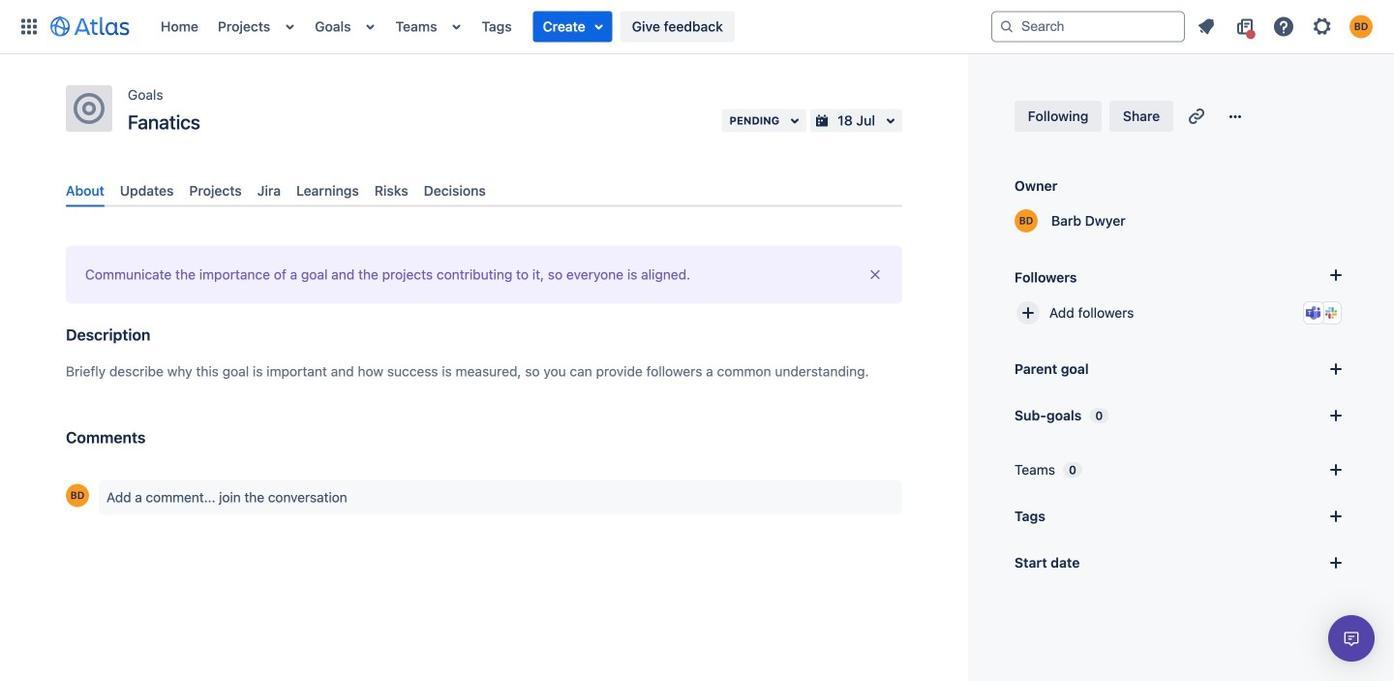 Task type: vqa. For each thing, say whether or not it's contained in the screenshot.
WORKED
no



Task type: describe. For each thing, give the bounding box(es) containing it.
search image
[[1000, 19, 1015, 34]]

help image
[[1273, 15, 1296, 38]]

top element
[[12, 0, 992, 54]]

msteams logo showing  channels are connected to this goal image
[[1307, 305, 1322, 321]]

close banner image
[[868, 267, 883, 283]]

0 horizontal spatial list
[[151, 0, 992, 54]]

goal icon image
[[74, 93, 105, 124]]

settings image
[[1312, 15, 1335, 38]]

notifications image
[[1195, 15, 1219, 38]]

add follower image
[[1017, 301, 1040, 325]]

more icon image
[[1225, 105, 1248, 128]]



Task type: locate. For each thing, give the bounding box(es) containing it.
1 horizontal spatial list
[[1190, 11, 1383, 42]]

add a follower image
[[1325, 263, 1348, 287]]

Search field
[[992, 11, 1186, 42]]

switch to... image
[[17, 15, 41, 38]]

banner
[[0, 0, 1395, 54]]

list item inside top element
[[533, 11, 613, 42]]

account image
[[1350, 15, 1374, 38]]

tab list
[[58, 175, 911, 207]]

slack logo showing nan channels are connected to this goal image
[[1324, 305, 1340, 321]]

list
[[151, 0, 992, 54], [1190, 11, 1383, 42]]

None search field
[[992, 11, 1186, 42]]

list item
[[533, 11, 613, 42]]



